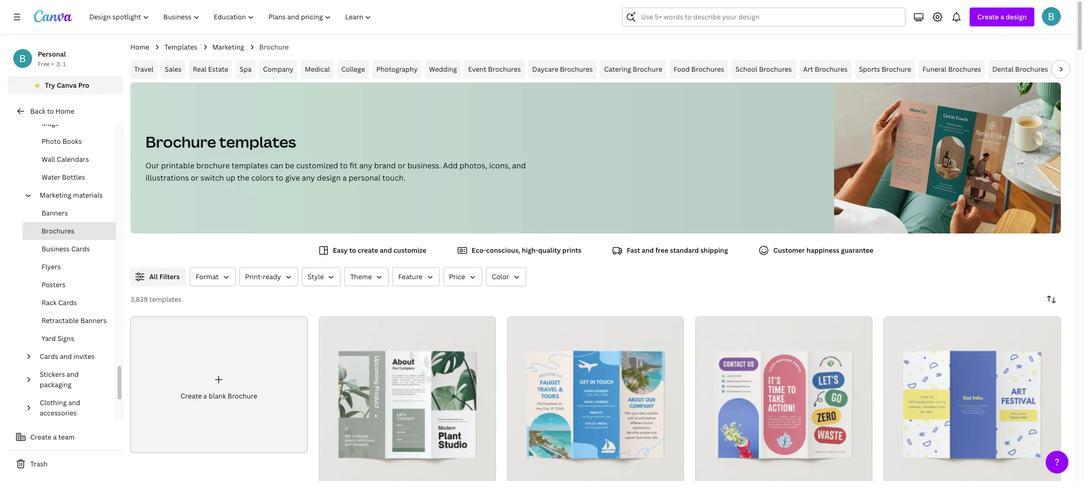 Task type: locate. For each thing, give the bounding box(es) containing it.
2 horizontal spatial create
[[978, 12, 999, 21]]

stickers and packaging
[[40, 370, 79, 390]]

design down customized
[[317, 173, 341, 183]]

real
[[193, 65, 207, 74]]

1 vertical spatial banners
[[80, 317, 107, 325]]

create
[[358, 246, 378, 255]]

create inside create a design dropdown button
[[978, 12, 999, 21]]

0 horizontal spatial or
[[191, 173, 199, 183]]

wall calendars link
[[23, 151, 116, 169]]

try
[[45, 81, 55, 90]]

style
[[308, 273, 324, 282]]

brochure
[[259, 43, 289, 51], [633, 65, 662, 74], [882, 65, 911, 74], [146, 132, 216, 152], [228, 392, 257, 401]]

1 vertical spatial create
[[181, 392, 202, 401]]

0 vertical spatial banners
[[42, 209, 68, 218]]

create inside create a blank brochure 'element'
[[181, 392, 202, 401]]

brad klo image
[[1042, 7, 1061, 26]]

brochures right dental on the right of page
[[1015, 65, 1048, 74]]

blank
[[209, 392, 226, 401]]

brochure right the blank
[[228, 392, 257, 401]]

calendars
[[57, 155, 89, 164]]

medical
[[305, 65, 330, 74]]

1 horizontal spatial any
[[359, 161, 372, 171]]

brochure
[[196, 161, 230, 171]]

a inside 'element'
[[203, 392, 207, 401]]

food brochures
[[674, 65, 724, 74]]

business cards link
[[23, 240, 116, 258]]

daycare brochures link
[[528, 60, 597, 79]]

brochures for art brochures
[[815, 65, 848, 74]]

marketing up estate
[[212, 43, 244, 51]]

cards down posters link
[[58, 299, 77, 308]]

illustrations
[[146, 173, 189, 183]]

2 vertical spatial create
[[30, 433, 51, 442]]

brochures right school
[[759, 65, 792, 74]]

1 vertical spatial marketing
[[40, 191, 71, 200]]

cards down yard
[[40, 352, 58, 361]]

and down cards and invites button
[[67, 370, 79, 379]]

a for create a team
[[53, 433, 57, 442]]

theme
[[350, 273, 372, 282]]

all filters button
[[130, 268, 186, 287]]

brochures right event
[[488, 65, 521, 74]]

brochure right catering
[[633, 65, 662, 74]]

0 horizontal spatial marketing
[[40, 191, 71, 200]]

dental
[[993, 65, 1014, 74]]

banners down rack cards link on the left of page
[[80, 317, 107, 325]]

create for create a team
[[30, 433, 51, 442]]

brochure right sports
[[882, 65, 911, 74]]

brochures
[[488, 65, 521, 74], [560, 65, 593, 74], [691, 65, 724, 74], [759, 65, 792, 74], [815, 65, 848, 74], [948, 65, 981, 74], [1015, 65, 1048, 74], [42, 227, 74, 236]]

or
[[398, 161, 406, 171], [191, 173, 199, 183]]

a for create a blank brochure
[[203, 392, 207, 401]]

0 vertical spatial templates
[[219, 132, 296, 152]]

marketing down 'water'
[[40, 191, 71, 200]]

brochure inside 'element'
[[228, 392, 257, 401]]

business
[[42, 245, 70, 254]]

templates inside the 'our printable brochure templates can be customized to fit any brand or business. add photos, icons, and illustrations or switch up the colors to give any design a personal touch.'
[[232, 161, 268, 171]]

any right fit
[[359, 161, 372, 171]]

print-ready
[[245, 273, 281, 282]]

create inside create a team button
[[30, 433, 51, 442]]

free
[[656, 246, 669, 255]]

catering
[[604, 65, 631, 74]]

None search field
[[622, 8, 906, 26]]

Search search field
[[641, 8, 900, 26]]

college link
[[338, 60, 369, 79]]

brochures for funeral brochures
[[948, 65, 981, 74]]

any
[[359, 161, 372, 171], [302, 173, 315, 183]]

filters
[[159, 273, 180, 282]]

brochure up printable
[[146, 132, 216, 152]]

design left brad klo image
[[1006, 12, 1027, 21]]

materials
[[73, 191, 103, 200]]

rack
[[42, 299, 57, 308]]

retractable banners link
[[23, 312, 116, 330]]

home up travel
[[130, 43, 149, 51]]

and up accessories
[[68, 399, 80, 408]]

flyers link
[[23, 258, 116, 276]]

home up mugs at the left top
[[55, 107, 74, 116]]

design inside the 'our printable brochure templates can be customized to fit any brand or business. add photos, icons, and illustrations or switch up the colors to give any design a personal touch.'
[[317, 173, 341, 183]]

0 vertical spatial or
[[398, 161, 406, 171]]

and for clothing and accessories
[[68, 399, 80, 408]]

fit
[[350, 161, 357, 171]]

any down customized
[[302, 173, 315, 183]]

daycare
[[532, 65, 558, 74]]

catering brochure
[[604, 65, 662, 74]]

a inside dropdown button
[[1001, 12, 1004, 21]]

0 vertical spatial design
[[1006, 12, 1027, 21]]

banners down "marketing materials"
[[42, 209, 68, 218]]

print-ready button
[[239, 268, 298, 287]]

company link
[[259, 60, 297, 79]]

up
[[226, 173, 235, 183]]

event brochures
[[468, 65, 521, 74]]

and down signs
[[60, 352, 72, 361]]

and right "icons,"
[[512, 161, 526, 171]]

spa link
[[236, 60, 255, 79]]

photography
[[376, 65, 418, 74]]

brochures for school brochures
[[759, 65, 792, 74]]

or up touch.
[[398, 161, 406, 171]]

cards up flyers link
[[71, 245, 90, 254]]

spa
[[240, 65, 252, 74]]

school
[[736, 65, 758, 74]]

mugs link
[[23, 115, 116, 133]]

1 vertical spatial templates
[[232, 161, 268, 171]]

funeral
[[923, 65, 947, 74]]

brochures right daycare
[[560, 65, 593, 74]]

2 vertical spatial cards
[[40, 352, 58, 361]]

marketing
[[212, 43, 244, 51], [40, 191, 71, 200]]

to up mugs at the left top
[[47, 107, 54, 116]]

1 vertical spatial or
[[191, 173, 199, 183]]

fast
[[627, 246, 640, 255]]

1 horizontal spatial banners
[[80, 317, 107, 325]]

0 vertical spatial home
[[130, 43, 149, 51]]

1 vertical spatial cards
[[58, 299, 77, 308]]

and inside the "clothing and accessories"
[[68, 399, 80, 408]]

to down can
[[276, 173, 283, 183]]

a for create a design
[[1001, 12, 1004, 21]]

brochures right food
[[691, 65, 724, 74]]

0 horizontal spatial home
[[55, 107, 74, 116]]

car bro link
[[1056, 60, 1083, 79]]

templates down the all filters
[[149, 295, 182, 304]]

can
[[270, 161, 283, 171]]

1 vertical spatial any
[[302, 173, 315, 183]]

templates
[[164, 43, 197, 51]]

a inside button
[[53, 433, 57, 442]]

0 horizontal spatial any
[[302, 173, 315, 183]]

business cards
[[42, 245, 90, 254]]

0 vertical spatial cards
[[71, 245, 90, 254]]

conscious,
[[486, 246, 520, 255]]

1 vertical spatial design
[[317, 173, 341, 183]]

wall calendars
[[42, 155, 89, 164]]

color
[[492, 273, 509, 282]]

0 vertical spatial marketing
[[212, 43, 244, 51]]

1 vertical spatial home
[[55, 107, 74, 116]]

0 horizontal spatial banners
[[42, 209, 68, 218]]

a inside the 'our printable brochure templates can be customized to fit any brand or business. add photos, icons, and illustrations or switch up the colors to give any design a personal touch.'
[[343, 173, 347, 183]]

a
[[1001, 12, 1004, 21], [343, 173, 347, 183], [203, 392, 207, 401], [53, 433, 57, 442]]

switch
[[200, 173, 224, 183]]

marketing inside marketing materials button
[[40, 191, 71, 200]]

cards and invites
[[40, 352, 95, 361]]

team
[[58, 433, 75, 442]]

theme button
[[345, 268, 389, 287]]

brochures for event brochures
[[488, 65, 521, 74]]

0 vertical spatial any
[[359, 161, 372, 171]]

0 vertical spatial create
[[978, 12, 999, 21]]

back
[[30, 107, 45, 116]]

food
[[674, 65, 690, 74]]

colors
[[251, 173, 274, 183]]

and left free
[[642, 246, 654, 255]]

guarantee
[[841, 246, 874, 255]]

business.
[[407, 161, 441, 171]]

templates for 3,839 templates
[[149, 295, 182, 304]]

color button
[[486, 268, 526, 287]]

brochures right art
[[815, 65, 848, 74]]

1 horizontal spatial create
[[181, 392, 202, 401]]

medical link
[[301, 60, 334, 79]]

to right easy
[[349, 246, 356, 255]]

fast and free standard shipping
[[627, 246, 728, 255]]

3,839 templates
[[130, 295, 182, 304]]

and inside "stickers and packaging"
[[67, 370, 79, 379]]

happiness
[[807, 246, 840, 255]]

prints
[[562, 246, 582, 255]]

daycare brochures
[[532, 65, 593, 74]]

0 horizontal spatial create
[[30, 433, 51, 442]]

wedding link
[[425, 60, 461, 79]]

photo books link
[[23, 133, 116, 151]]

create for create a design
[[978, 12, 999, 21]]

water bottles link
[[23, 169, 116, 187]]

yellow and blue modern art festival pamphlet trifold brochure image
[[884, 317, 1061, 482]]

templates up the the
[[232, 161, 268, 171]]

1 horizontal spatial marketing
[[212, 43, 244, 51]]

0 horizontal spatial design
[[317, 173, 341, 183]]

2 vertical spatial templates
[[149, 295, 182, 304]]

rack cards link
[[23, 294, 116, 312]]

wall
[[42, 155, 55, 164]]

bottles
[[62, 173, 85, 182]]

back to home link
[[8, 102, 123, 121]]

brochures right funeral
[[948, 65, 981, 74]]

or left switch
[[191, 173, 199, 183]]

to inside back to home link
[[47, 107, 54, 116]]

templates up can
[[219, 132, 296, 152]]

1 horizontal spatial design
[[1006, 12, 1027, 21]]



Task type: describe. For each thing, give the bounding box(es) containing it.
and right the create
[[380, 246, 392, 255]]

photography link
[[373, 60, 421, 79]]

marketing for marketing
[[212, 43, 244, 51]]

dental brochures
[[993, 65, 1048, 74]]

add
[[443, 161, 458, 171]]

home link
[[130, 42, 149, 52]]

signs
[[57, 334, 74, 343]]

retractable banners
[[42, 317, 107, 325]]

real estate link
[[189, 60, 232, 79]]

dental brochures link
[[989, 60, 1052, 79]]

college
[[341, 65, 365, 74]]

brochures for daycare brochures
[[560, 65, 593, 74]]

back to home
[[30, 107, 74, 116]]

marketing for marketing materials
[[40, 191, 71, 200]]

templates link
[[164, 42, 197, 52]]

shipping
[[701, 246, 728, 255]]

and inside the 'our printable brochure templates can be customized to fit any brand or business. add photos, icons, and illustrations or switch up the colors to give any design a personal touch.'
[[512, 161, 526, 171]]

customized
[[296, 161, 338, 171]]

eco-conscious, high-quality prints
[[472, 246, 582, 255]]

wedding
[[429, 65, 457, 74]]

ready
[[263, 273, 281, 282]]

personal
[[349, 173, 381, 183]]

stickers and packaging button
[[36, 366, 110, 394]]

our
[[146, 161, 159, 171]]

try canva pro button
[[8, 77, 123, 94]]

high-
[[522, 246, 538, 255]]

standard
[[670, 246, 699, 255]]

grey and green modern plant studio trifold brochure image
[[319, 317, 496, 482]]

all filters
[[149, 273, 180, 282]]

printable
[[161, 161, 194, 171]]

car
[[1060, 65, 1071, 74]]

accessories
[[40, 409, 77, 418]]

and for stickers and packaging
[[67, 370, 79, 379]]

templates for brochure templates
[[219, 132, 296, 152]]

format
[[196, 273, 219, 282]]

all
[[149, 273, 158, 282]]

create a blank brochure
[[181, 392, 257, 401]]

school brochures
[[736, 65, 792, 74]]

price
[[449, 273, 465, 282]]

posters
[[42, 281, 66, 290]]

touch.
[[382, 173, 406, 183]]

3,839
[[130, 295, 148, 304]]

retractable
[[42, 317, 79, 325]]

books
[[62, 137, 82, 146]]

clothing and accessories button
[[36, 394, 110, 423]]

marketing materials button
[[36, 187, 110, 205]]

try canva pro
[[45, 81, 89, 90]]

design inside create a design dropdown button
[[1006, 12, 1027, 21]]

mugs
[[42, 119, 59, 128]]

create a design button
[[970, 8, 1035, 26]]

yard signs
[[42, 334, 74, 343]]

and for fast and free standard shipping
[[642, 246, 654, 255]]

1 horizontal spatial or
[[398, 161, 406, 171]]

sports
[[859, 65, 880, 74]]

blue simple creative travel trifold brochure image
[[507, 317, 684, 482]]

personal
[[38, 50, 66, 59]]

sports brochure link
[[855, 60, 915, 79]]

create a blank brochure link
[[130, 317, 307, 454]]

brochures up "business"
[[42, 227, 74, 236]]

food brochures link
[[670, 60, 728, 79]]

brochures for dental brochures
[[1015, 65, 1048, 74]]

feature button
[[393, 268, 440, 287]]

create a design
[[978, 12, 1027, 21]]

brand
[[374, 161, 396, 171]]

colorful modern fun geometric illustrative zero waste environment brochure image
[[696, 317, 873, 482]]

cards for rack cards
[[58, 299, 77, 308]]

quality
[[538, 246, 561, 255]]

bro
[[1072, 65, 1083, 74]]

1 horizontal spatial home
[[130, 43, 149, 51]]

art brochures
[[803, 65, 848, 74]]

photos,
[[460, 161, 487, 171]]

sales
[[165, 65, 182, 74]]

posters link
[[23, 276, 116, 294]]

rack cards
[[42, 299, 77, 308]]

icons,
[[489, 161, 510, 171]]

•
[[52, 60, 54, 68]]

customize
[[394, 246, 426, 255]]

cards for business cards
[[71, 245, 90, 254]]

create a team button
[[8, 428, 123, 447]]

brochure templates
[[146, 132, 296, 152]]

estate
[[208, 65, 228, 74]]

create a blank brochure element
[[130, 317, 307, 454]]

price button
[[443, 268, 482, 287]]

feature
[[398, 273, 423, 282]]

to left fit
[[340, 161, 348, 171]]

create for create a blank brochure
[[181, 392, 202, 401]]

cards inside button
[[40, 352, 58, 361]]

free •
[[38, 60, 54, 68]]

Sort by button
[[1042, 291, 1061, 309]]

travel link
[[130, 60, 157, 79]]

banners link
[[23, 205, 116, 223]]

our printable brochure templates can be customized to fit any brand or business. add photos, icons, and illustrations or switch up the colors to give any design a personal touch.
[[146, 161, 526, 183]]

brochures for food brochures
[[691, 65, 724, 74]]

event
[[468, 65, 486, 74]]

trash
[[30, 460, 48, 469]]

format button
[[190, 268, 236, 287]]

top level navigation element
[[83, 8, 380, 26]]

brochure up the company
[[259, 43, 289, 51]]

and for cards and invites
[[60, 352, 72, 361]]



Task type: vqa. For each thing, say whether or not it's contained in the screenshot.
Marketing link
yes



